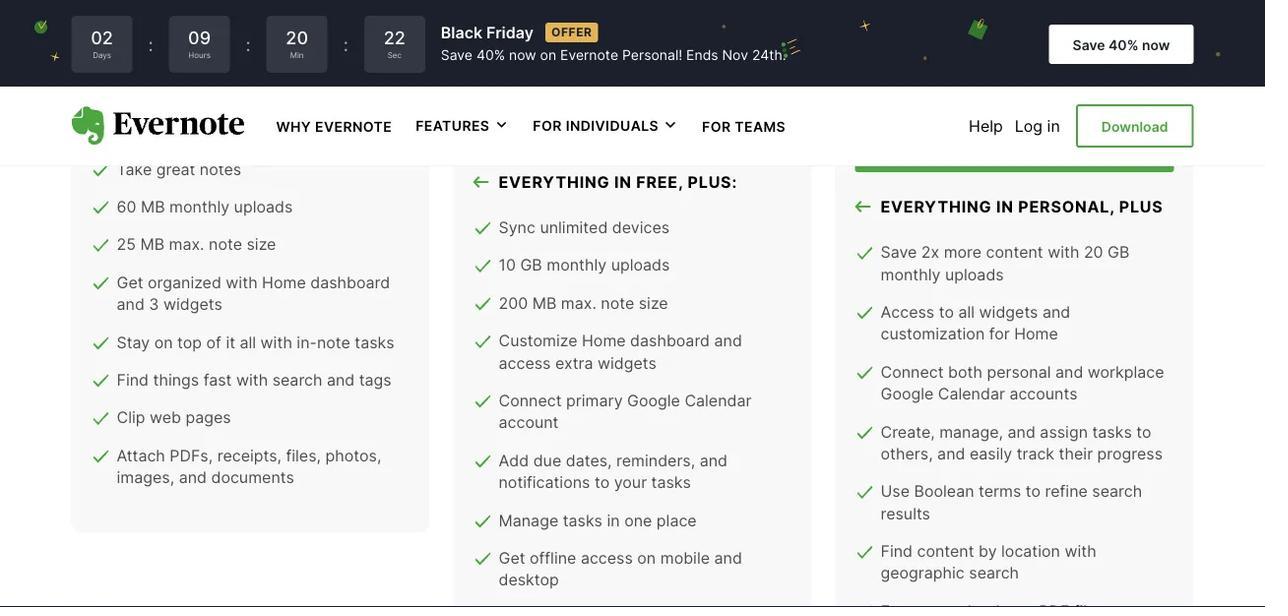 Task type: describe. For each thing, give the bounding box(es) containing it.
add due dates, reminders, and notifications to your tasks
[[499, 451, 728, 492]]

tasks inside add due dates, reminders, and notifications to your tasks
[[651, 473, 691, 492]]

easily
[[970, 444, 1012, 463]]

on left ends
[[663, 52, 684, 73]]

family
[[609, 52, 658, 73]]

hours
[[188, 50, 211, 60]]

download link
[[1076, 104, 1194, 148]]

friday
[[486, 23, 534, 42]]

find for find content by location with geographic search
[[881, 542, 913, 561]]

1 : from the left
[[148, 33, 153, 55]]

download
[[1102, 118, 1168, 135]]

create,
[[881, 422, 935, 441]]

all inside access to all widgets and customization for home
[[959, 302, 975, 322]]

tackle
[[855, 52, 909, 73]]

fast
[[204, 370, 232, 390]]

connect both personal and workplace google calendar accounts
[[881, 362, 1164, 404]]

choose professional link
[[855, 123, 1174, 172]]

and inside connect both personal and workplace google calendar accounts
[[1056, 362, 1083, 382]]

receipts,
[[217, 446, 282, 465]]

200 mb max. note size
[[499, 293, 668, 313]]

personal!
[[622, 47, 682, 64]]

connect for connect both personal and workplace google calendar accounts
[[881, 362, 944, 382]]

reminders,
[[616, 451, 695, 470]]

connect for connect primary google calendar account
[[499, 391, 562, 410]]

workplace
[[1088, 362, 1164, 382]]

why evernote
[[276, 118, 392, 135]]

for for for individuals
[[533, 117, 562, 134]]

0 horizontal spatial evernote
[[315, 118, 392, 135]]

attach pdfs, receipts, files, photos, images, and documents
[[117, 446, 381, 487]]

organized
[[148, 273, 221, 292]]

for teams link
[[702, 116, 786, 135]]

with inside 'get organized with home dashboard and 3 widgets'
[[226, 273, 258, 292]]

documents
[[211, 468, 294, 487]]

on left 'top'
[[154, 333, 173, 352]]

200
[[499, 293, 528, 313]]

save for save 2x more content with 20 gb monthly uploads
[[881, 243, 917, 262]]

for
[[989, 325, 1010, 344]]

2 at from the left
[[1107, 52, 1124, 73]]

great
[[156, 159, 195, 178]]

capture ideas and find them quickly
[[91, 39, 393, 61]]

20 inside save 2x more content with 20 gb monthly uploads
[[1084, 243, 1103, 262]]

with inside find content by location with geographic search
[[1065, 542, 1097, 561]]

google inside connect primary google calendar account
[[627, 391, 680, 410]]

monthly for gb
[[547, 256, 607, 275]]

pages
[[186, 408, 231, 427]]

access inside get offline access on mobile and desktop
[[581, 549, 633, 568]]

in for everything in personal, plus
[[996, 197, 1014, 216]]

sec
[[388, 50, 402, 60]]

dashboard inside 'get organized with home dashboard and 3 widgets'
[[310, 273, 390, 292]]

save for save 40% now on evernote personal! ends nov 24th.
[[441, 47, 473, 64]]

primary
[[566, 391, 623, 410]]

in for log in
[[1047, 116, 1060, 135]]

location
[[1001, 542, 1060, 561]]

both
[[948, 362, 983, 382]]

tasks up tags
[[355, 333, 394, 352]]

0 vertical spatial track
[[689, 52, 732, 73]]

everything for unlimited
[[499, 172, 610, 191]]

everything for 2x
[[881, 197, 992, 216]]

get offline access on mobile and desktop
[[499, 549, 742, 590]]

content inside save 2x more content with 20 gb monthly uploads
[[986, 243, 1043, 262]]

teams
[[735, 118, 786, 135]]

get for get organized with home dashboard and 3 widgets
[[117, 273, 143, 292]]

extra
[[555, 353, 593, 372]]

unlimited
[[540, 218, 608, 237]]

their
[[1059, 444, 1093, 463]]

mb for 60
[[141, 197, 165, 216]]

top
[[177, 333, 202, 352]]

note for organized
[[209, 235, 242, 254]]

or
[[1085, 52, 1102, 73]]

images,
[[117, 468, 174, 487]]

widgets inside customize home dashboard and access extra widgets
[[598, 353, 657, 372]]

choose personal link
[[473, 99, 792, 147]]

2x
[[921, 243, 940, 262]]

tackle any project, at work or at home
[[855, 52, 1124, 98]]

0 horizontal spatial gb
[[520, 256, 542, 275]]

evernote logo image
[[71, 106, 245, 146]]

black friday
[[441, 23, 534, 42]]

keep home and family on track
[[473, 52, 732, 73]]

offline
[[530, 549, 576, 568]]

and inside get offline access on mobile and desktop
[[714, 549, 742, 568]]

days
[[93, 50, 111, 60]]

search inside find content by location with geographic search
[[969, 564, 1019, 583]]

dashboard inside customize home dashboard and access extra widgets
[[630, 331, 710, 350]]

and inside customize home dashboard and access extra widgets
[[714, 331, 742, 350]]

find for find things fast with search and tags
[[117, 370, 149, 390]]

with inside save 2x more content with 20 gb monthly uploads
[[1048, 243, 1080, 262]]

log
[[1015, 116, 1043, 135]]

for individuals button
[[533, 116, 678, 136]]

2 : from the left
[[246, 33, 251, 55]]

0 horizontal spatial search
[[272, 370, 322, 390]]

now for save 40% now on evernote personal! ends nov 24th.
[[509, 47, 536, 64]]

desktop
[[499, 571, 559, 590]]

started
[[238, 101, 295, 120]]

on inside get offline access on mobile and desktop
[[637, 549, 656, 568]]

monthly for mb
[[169, 197, 230, 216]]

capture
[[91, 39, 158, 61]]

home inside access to all widgets and customization for home
[[1014, 325, 1058, 344]]

20 min
[[286, 27, 308, 60]]

09
[[188, 27, 211, 48]]

keep
[[473, 52, 515, 73]]

access inside customize home dashboard and access extra widgets
[[499, 353, 551, 372]]

customize
[[499, 331, 578, 350]]

uploads for 60 mb monthly uploads
[[234, 197, 293, 216]]

place
[[657, 511, 697, 530]]

tags
[[359, 370, 392, 390]]

24th.
[[752, 47, 786, 64]]

40% for save 40% now on evernote personal! ends nov 24th.
[[477, 47, 505, 64]]

09 hours
[[188, 27, 211, 60]]

clip web pages
[[117, 408, 231, 427]]

of
[[206, 333, 221, 352]]

25 mb max. note size
[[117, 235, 276, 254]]

tasks up offline
[[563, 511, 603, 530]]

size for 25 mb max. note size
[[247, 235, 276, 254]]

find
[[249, 39, 281, 61]]

due
[[533, 451, 561, 470]]

max. for organized
[[169, 235, 204, 254]]

in left one
[[607, 511, 620, 530]]

results
[[881, 504, 930, 523]]

help
[[969, 116, 1003, 135]]

take
[[117, 159, 152, 178]]

individuals
[[566, 117, 659, 134]]

devices
[[612, 218, 670, 237]]

tasks inside create, manage, and assign tasks to others, and easily track their progress
[[1093, 422, 1132, 441]]

save 2x more content with 20 gb monthly uploads
[[881, 243, 1130, 284]]

get started link
[[91, 86, 410, 135]]

1 at from the left
[[1018, 52, 1034, 73]]

for individuals
[[533, 117, 659, 134]]

everything in personal, plus
[[881, 197, 1163, 216]]

ends
[[686, 47, 718, 64]]

sync
[[499, 218, 536, 237]]

everything in free, plus:
[[499, 172, 737, 191]]

manage
[[499, 511, 559, 530]]

1 vertical spatial all
[[240, 333, 256, 352]]

02
[[91, 27, 113, 48]]

photos,
[[325, 446, 381, 465]]

one
[[624, 511, 652, 530]]

take great notes
[[117, 159, 241, 178]]

nov
[[722, 47, 748, 64]]

with right the fast
[[236, 370, 268, 390]]

for for for teams
[[702, 118, 731, 135]]



Task type: vqa. For each thing, say whether or not it's contained in the screenshot.
'get started' link
yes



Task type: locate. For each thing, give the bounding box(es) containing it.
choose for choose personal
[[568, 113, 627, 133]]

0 horizontal spatial home
[[520, 52, 567, 73]]

search down in-
[[272, 370, 322, 390]]

it
[[226, 333, 235, 352]]

0 vertical spatial all
[[959, 302, 975, 322]]

to up customization
[[939, 302, 954, 322]]

1 horizontal spatial size
[[639, 293, 668, 313]]

2 horizontal spatial uploads
[[945, 265, 1004, 284]]

40% for save 40% now
[[1109, 36, 1139, 53]]

choose
[[568, 113, 627, 133], [936, 138, 995, 157]]

0 horizontal spatial max.
[[169, 235, 204, 254]]

access down customize
[[499, 353, 551, 372]]

size up 'get organized with home dashboard and 3 widgets'
[[247, 235, 276, 254]]

find up geographic on the bottom
[[881, 542, 913, 561]]

dashboard up connect primary google calendar account
[[630, 331, 710, 350]]

mb for 25
[[140, 235, 164, 254]]

1 horizontal spatial home
[[855, 76, 902, 98]]

1 horizontal spatial all
[[959, 302, 975, 322]]

1 vertical spatial content
[[917, 542, 974, 561]]

1 horizontal spatial everything
[[881, 197, 992, 216]]

your
[[614, 473, 647, 492]]

gb right 10
[[520, 256, 542, 275]]

0 horizontal spatial choose
[[568, 113, 627, 133]]

more
[[944, 243, 982, 262]]

access to all widgets and customization for home
[[881, 302, 1071, 344]]

content up geographic on the bottom
[[917, 542, 974, 561]]

home up extra
[[582, 331, 626, 350]]

with left in-
[[261, 333, 292, 352]]

search down by
[[969, 564, 1019, 583]]

accounts
[[1010, 384, 1078, 404]]

and inside 'get organized with home dashboard and 3 widgets'
[[117, 295, 145, 314]]

home
[[520, 52, 567, 73], [855, 76, 902, 98]]

clip
[[117, 408, 145, 427]]

account
[[499, 413, 559, 432]]

1 vertical spatial access
[[581, 549, 633, 568]]

2 horizontal spatial search
[[1092, 482, 1142, 501]]

things
[[153, 370, 199, 390]]

connect up account
[[499, 391, 562, 410]]

1 vertical spatial max.
[[561, 293, 597, 313]]

mb for 200
[[532, 293, 557, 313]]

size
[[247, 235, 276, 254], [639, 293, 668, 313]]

to inside add due dates, reminders, and notifications to your tasks
[[595, 473, 610, 492]]

0 vertical spatial evernote
[[560, 47, 618, 64]]

evernote right why
[[315, 118, 392, 135]]

40% right 'or'
[[1109, 36, 1139, 53]]

0 horizontal spatial 40%
[[477, 47, 505, 64]]

1 vertical spatial size
[[639, 293, 668, 313]]

track inside create, manage, and assign tasks to others, and easily track their progress
[[1017, 444, 1055, 463]]

google
[[881, 384, 934, 404], [627, 391, 680, 410]]

1 vertical spatial mb
[[140, 235, 164, 254]]

size for 200 mb max. note size
[[639, 293, 668, 313]]

1 horizontal spatial get
[[206, 101, 234, 120]]

1 horizontal spatial home
[[582, 331, 626, 350]]

evernote down offer
[[560, 47, 618, 64]]

web
[[150, 408, 181, 427]]

at
[[1018, 52, 1034, 73], [1107, 52, 1124, 73]]

mb right 200
[[532, 293, 557, 313]]

with down the personal,
[[1048, 243, 1080, 262]]

1 vertical spatial choose
[[936, 138, 995, 157]]

widgets up connect primary google calendar account
[[598, 353, 657, 372]]

to left refine
[[1026, 482, 1041, 501]]

0 vertical spatial find
[[117, 370, 149, 390]]

1 horizontal spatial dashboard
[[630, 331, 710, 350]]

1 horizontal spatial evernote
[[560, 47, 618, 64]]

others,
[[881, 444, 933, 463]]

for inside button
[[533, 117, 562, 134]]

home inside tackle any project, at work or at home
[[855, 76, 902, 98]]

personal,
[[1018, 197, 1115, 216]]

refine
[[1045, 482, 1088, 501]]

get inside get started link
[[206, 101, 234, 120]]

search inside 'use boolean terms to refine search results'
[[1092, 482, 1142, 501]]

for left individuals at the top of the page
[[533, 117, 562, 134]]

1 vertical spatial home
[[855, 76, 902, 98]]

track down assign
[[1017, 444, 1055, 463]]

0 vertical spatial dashboard
[[310, 273, 390, 292]]

1 horizontal spatial 20
[[1084, 243, 1103, 262]]

0 horizontal spatial widgets
[[163, 295, 222, 314]]

to down dates,
[[595, 473, 610, 492]]

1 horizontal spatial at
[[1107, 52, 1124, 73]]

1 horizontal spatial access
[[581, 549, 633, 568]]

2 horizontal spatial widgets
[[979, 302, 1038, 322]]

choose for choose professional
[[936, 138, 995, 157]]

max. down 10 gb monthly uploads at the top of page
[[561, 293, 597, 313]]

google inside connect both personal and workplace google calendar accounts
[[881, 384, 934, 404]]

on down offer
[[540, 47, 556, 64]]

black
[[441, 23, 483, 42]]

by
[[979, 542, 997, 561]]

0 horizontal spatial google
[[627, 391, 680, 410]]

why
[[276, 118, 311, 135]]

widgets up for
[[979, 302, 1038, 322]]

1 horizontal spatial 40%
[[1109, 36, 1139, 53]]

0 horizontal spatial find
[[117, 370, 149, 390]]

note up customize home dashboard and access extra widgets
[[601, 293, 634, 313]]

1 vertical spatial track
[[1017, 444, 1055, 463]]

1 horizontal spatial uploads
[[611, 256, 670, 275]]

content inside find content by location with geographic search
[[917, 542, 974, 561]]

gb
[[1108, 243, 1130, 262], [520, 256, 542, 275]]

calendar inside connect both personal and workplace google calendar accounts
[[938, 384, 1005, 404]]

and inside add due dates, reminders, and notifications to your tasks
[[700, 451, 728, 470]]

20 up min
[[286, 27, 308, 48]]

why evernote link
[[276, 116, 392, 135]]

create, manage, and assign tasks to others, and easily track their progress
[[881, 422, 1163, 463]]

get for get started
[[206, 101, 234, 120]]

in up save 2x more content with 20 gb monthly uploads
[[996, 197, 1014, 216]]

0 vertical spatial size
[[247, 235, 276, 254]]

0 horizontal spatial now
[[509, 47, 536, 64]]

to up progress
[[1137, 422, 1152, 441]]

1 vertical spatial get
[[117, 273, 143, 292]]

personal
[[987, 362, 1051, 382]]

get inside get offline access on mobile and desktop
[[499, 549, 525, 568]]

gb down plus
[[1108, 243, 1130, 262]]

to inside access to all widgets and customization for home
[[939, 302, 954, 322]]

on left mobile
[[637, 549, 656, 568]]

10 gb monthly uploads
[[499, 256, 670, 275]]

offer
[[551, 25, 592, 39]]

now inside save 40% now link
[[1142, 36, 1170, 53]]

note for home
[[601, 293, 634, 313]]

2 horizontal spatial note
[[601, 293, 634, 313]]

40%
[[1109, 36, 1139, 53], [477, 47, 505, 64]]

0 vertical spatial access
[[499, 353, 551, 372]]

plus:
[[688, 172, 737, 191]]

get left "started"
[[206, 101, 234, 120]]

find
[[117, 370, 149, 390], [881, 542, 913, 561]]

0 vertical spatial search
[[272, 370, 322, 390]]

tasks up progress
[[1093, 422, 1132, 441]]

mb right "60"
[[141, 197, 165, 216]]

attach
[[117, 446, 165, 465]]

now right 'or'
[[1142, 36, 1170, 53]]

monthly down 2x
[[881, 265, 941, 284]]

2 horizontal spatial get
[[499, 549, 525, 568]]

1 vertical spatial evernote
[[315, 118, 392, 135]]

calendar down both
[[938, 384, 1005, 404]]

calendar inside connect primary google calendar account
[[685, 391, 752, 410]]

monthly up 25 mb max. note size
[[169, 197, 230, 216]]

widgets down organized
[[163, 295, 222, 314]]

features button
[[416, 116, 509, 136]]

0 horizontal spatial everything
[[499, 172, 610, 191]]

max. up organized
[[169, 235, 204, 254]]

now down friday
[[509, 47, 536, 64]]

0 vertical spatial max.
[[169, 235, 204, 254]]

manage,
[[940, 422, 1003, 441]]

ideas
[[163, 39, 208, 61]]

save inside save 2x more content with 20 gb monthly uploads
[[881, 243, 917, 262]]

connect down customization
[[881, 362, 944, 382]]

to inside 'use boolean terms to refine search results'
[[1026, 482, 1041, 501]]

0 horizontal spatial track
[[689, 52, 732, 73]]

tasks down reminders,
[[651, 473, 691, 492]]

in-
[[297, 333, 317, 352]]

at left the "work"
[[1018, 52, 1034, 73]]

0 vertical spatial everything
[[499, 172, 610, 191]]

save up "download" link
[[1073, 36, 1105, 53]]

1 horizontal spatial max.
[[561, 293, 597, 313]]

:
[[148, 33, 153, 55], [246, 33, 251, 55], [343, 33, 348, 55]]

uploads down notes
[[234, 197, 293, 216]]

get inside 'get organized with home dashboard and 3 widgets'
[[117, 273, 143, 292]]

0 vertical spatial content
[[986, 243, 1043, 262]]

with right location
[[1065, 542, 1097, 561]]

uploads down the more
[[945, 265, 1004, 284]]

dashboard up in-
[[310, 273, 390, 292]]

connect inside connect both personal and workplace google calendar accounts
[[881, 362, 944, 382]]

0 vertical spatial home
[[520, 52, 567, 73]]

gb inside save 2x more content with 20 gb monthly uploads
[[1108, 243, 1130, 262]]

for left teams at the top right of page
[[702, 118, 731, 135]]

search
[[272, 370, 322, 390], [1092, 482, 1142, 501], [969, 564, 1019, 583]]

note
[[209, 235, 242, 254], [601, 293, 634, 313], [317, 333, 350, 352]]

get up desktop at bottom left
[[499, 549, 525, 568]]

and
[[213, 39, 244, 61], [572, 52, 604, 73], [117, 295, 145, 314], [1043, 302, 1071, 322], [714, 331, 742, 350], [1056, 362, 1083, 382], [327, 370, 355, 390], [1008, 422, 1036, 441], [938, 444, 965, 463], [700, 451, 728, 470], [179, 468, 207, 487], [714, 549, 742, 568]]

find inside find content by location with geographic search
[[881, 542, 913, 561]]

home
[[262, 273, 306, 292], [1014, 325, 1058, 344], [582, 331, 626, 350]]

0 horizontal spatial calendar
[[685, 391, 752, 410]]

0 horizontal spatial content
[[917, 542, 974, 561]]

0 horizontal spatial uploads
[[234, 197, 293, 216]]

40% down black friday
[[477, 47, 505, 64]]

2 vertical spatial search
[[969, 564, 1019, 583]]

1 horizontal spatial calendar
[[938, 384, 1005, 404]]

0 horizontal spatial monthly
[[169, 197, 230, 216]]

log in link
[[1015, 116, 1060, 135]]

size up customize home dashboard and access extra widgets
[[639, 293, 668, 313]]

0 vertical spatial choose
[[568, 113, 627, 133]]

everything up unlimited
[[499, 172, 610, 191]]

0 vertical spatial get
[[206, 101, 234, 120]]

1 horizontal spatial google
[[881, 384, 934, 404]]

now
[[1142, 36, 1170, 53], [509, 47, 536, 64]]

1 horizontal spatial gb
[[1108, 243, 1130, 262]]

mb right 25
[[140, 235, 164, 254]]

search down progress
[[1092, 482, 1142, 501]]

sync unlimited devices
[[499, 218, 670, 237]]

0 vertical spatial note
[[209, 235, 242, 254]]

geographic
[[881, 564, 965, 583]]

in for everything in free, plus:
[[614, 172, 632, 191]]

help link
[[969, 116, 1003, 135]]

1 horizontal spatial note
[[317, 333, 350, 352]]

log in
[[1015, 116, 1060, 135]]

1 horizontal spatial save
[[881, 243, 917, 262]]

everything up 2x
[[881, 197, 992, 216]]

1 horizontal spatial monthly
[[547, 256, 607, 275]]

notes
[[200, 159, 241, 178]]

0 horizontal spatial for
[[533, 117, 562, 134]]

60 mb monthly uploads
[[117, 197, 293, 216]]

home inside 'get organized with home dashboard and 3 widgets'
[[262, 273, 306, 292]]

0 horizontal spatial all
[[240, 333, 256, 352]]

1 horizontal spatial now
[[1142, 36, 1170, 53]]

home down offer
[[520, 52, 567, 73]]

get for get offline access on mobile and desktop
[[499, 549, 525, 568]]

save for save 40% now
[[1073, 36, 1105, 53]]

customize home dashboard and access extra widgets
[[499, 331, 742, 372]]

max. for home
[[561, 293, 597, 313]]

calendar up reminders,
[[685, 391, 752, 410]]

all right it
[[240, 333, 256, 352]]

to
[[939, 302, 954, 322], [1137, 422, 1152, 441], [595, 473, 610, 492], [1026, 482, 1041, 501]]

widgets inside access to all widgets and customization for home
[[979, 302, 1038, 322]]

20 down the personal,
[[1084, 243, 1103, 262]]

home inside customize home dashboard and access extra widgets
[[582, 331, 626, 350]]

0 vertical spatial 20
[[286, 27, 308, 48]]

monthly down unlimited
[[547, 256, 607, 275]]

boolean
[[914, 482, 974, 501]]

access down manage tasks in one place
[[581, 549, 633, 568]]

1 horizontal spatial for
[[702, 118, 731, 135]]

use
[[881, 482, 910, 501]]

and inside access to all widgets and customization for home
[[1043, 302, 1071, 322]]

and inside "attach pdfs, receipts, files, photos, images, and documents"
[[179, 468, 207, 487]]

10
[[499, 256, 516, 275]]

on
[[540, 47, 556, 64], [663, 52, 684, 73], [154, 333, 173, 352], [637, 549, 656, 568]]

1 vertical spatial 20
[[1084, 243, 1103, 262]]

0 horizontal spatial access
[[499, 353, 551, 372]]

free,
[[636, 172, 683, 191]]

mobile
[[660, 549, 710, 568]]

home down tackle
[[855, 76, 902, 98]]

0 horizontal spatial size
[[247, 235, 276, 254]]

1 horizontal spatial search
[[969, 564, 1019, 583]]

plus
[[1119, 197, 1163, 216]]

0 horizontal spatial home
[[262, 273, 306, 292]]

work
[[1039, 52, 1080, 73]]

1 vertical spatial find
[[881, 542, 913, 561]]

1 vertical spatial connect
[[499, 391, 562, 410]]

at right 'or'
[[1107, 52, 1124, 73]]

progress
[[1097, 444, 1163, 463]]

google down customize home dashboard and access extra widgets
[[627, 391, 680, 410]]

save 40% now on evernote personal! ends nov 24th.
[[441, 47, 786, 64]]

home right for
[[1014, 325, 1058, 344]]

stay
[[117, 333, 150, 352]]

in up professional
[[1047, 116, 1060, 135]]

find down stay
[[117, 370, 149, 390]]

for
[[533, 117, 562, 134], [702, 118, 731, 135]]

uploads for 10 gb monthly uploads
[[611, 256, 670, 275]]

all up customization
[[959, 302, 975, 322]]

in
[[1047, 116, 1060, 135], [614, 172, 632, 191], [996, 197, 1014, 216], [607, 511, 620, 530]]

3 : from the left
[[343, 33, 348, 55]]

1 vertical spatial search
[[1092, 482, 1142, 501]]

dashboard
[[310, 273, 390, 292], [630, 331, 710, 350]]

content
[[986, 243, 1043, 262], [917, 542, 974, 561]]

note up find things fast with search and tags on the bottom left of page
[[317, 333, 350, 352]]

0 horizontal spatial :
[[148, 33, 153, 55]]

uploads down devices
[[611, 256, 670, 275]]

2 horizontal spatial home
[[1014, 325, 1058, 344]]

connect inside connect primary google calendar account
[[499, 391, 562, 410]]

max.
[[169, 235, 204, 254], [561, 293, 597, 313]]

1 horizontal spatial choose
[[936, 138, 995, 157]]

google up create,
[[881, 384, 934, 404]]

with right organized
[[226, 273, 258, 292]]

1 horizontal spatial widgets
[[598, 353, 657, 372]]

1 vertical spatial dashboard
[[630, 331, 710, 350]]

2 horizontal spatial :
[[343, 33, 348, 55]]

in left free,
[[614, 172, 632, 191]]

min
[[290, 50, 304, 60]]

monthly inside save 2x more content with 20 gb monthly uploads
[[881, 265, 941, 284]]

everything
[[499, 172, 610, 191], [881, 197, 992, 216]]

0 horizontal spatial at
[[1018, 52, 1034, 73]]

home up in-
[[262, 273, 306, 292]]

note down 60 mb monthly uploads on the left top of page
[[209, 235, 242, 254]]

0 horizontal spatial 20
[[286, 27, 308, 48]]

get organized with home dashboard and 3 widgets
[[117, 273, 390, 314]]

2 vertical spatial mb
[[532, 293, 557, 313]]

22
[[384, 27, 406, 48]]

features
[[416, 117, 490, 134]]

uploads inside save 2x more content with 20 gb monthly uploads
[[945, 265, 1004, 284]]

save down black
[[441, 47, 473, 64]]

get started
[[206, 101, 295, 120]]

0 vertical spatial mb
[[141, 197, 165, 216]]

track right personal!
[[689, 52, 732, 73]]

0 horizontal spatial dashboard
[[310, 273, 390, 292]]

with
[[1048, 243, 1080, 262], [226, 273, 258, 292], [261, 333, 292, 352], [236, 370, 268, 390], [1065, 542, 1097, 561]]

: left 20 min
[[246, 33, 251, 55]]

save left 2x
[[881, 243, 917, 262]]

02 days
[[91, 27, 113, 60]]

: right them
[[343, 33, 348, 55]]

content down everything in personal, plus at the top of the page
[[986, 243, 1043, 262]]

save 40% now link
[[1049, 25, 1194, 64]]

to inside create, manage, and assign tasks to others, and easily track their progress
[[1137, 422, 1152, 441]]

1 horizontal spatial content
[[986, 243, 1043, 262]]

: left ideas
[[148, 33, 153, 55]]

2 vertical spatial note
[[317, 333, 350, 352]]

0 horizontal spatial note
[[209, 235, 242, 254]]

1 vertical spatial note
[[601, 293, 634, 313]]

0 horizontal spatial get
[[117, 273, 143, 292]]

any
[[914, 52, 944, 73]]

now for save 40% now
[[1142, 36, 1170, 53]]

widgets inside 'get organized with home dashboard and 3 widgets'
[[163, 295, 222, 314]]

get down 25
[[117, 273, 143, 292]]

2 horizontal spatial save
[[1073, 36, 1105, 53]]

1 vertical spatial everything
[[881, 197, 992, 216]]



